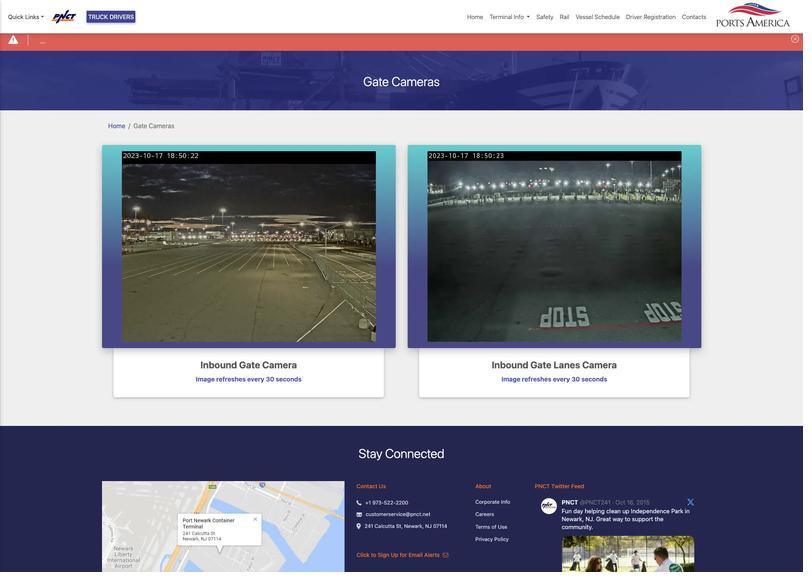 Task type: vqa. For each thing, say whether or not it's contained in the screenshot.
'ADDRESS'
no



Task type: locate. For each thing, give the bounding box(es) containing it.
image refreshes every 30 seconds for lanes
[[502, 376, 607, 383]]

30 down inbound gate camera
[[266, 376, 274, 383]]

1 every from the left
[[247, 376, 264, 383]]

info for terminal info
[[514, 13, 524, 20]]

home
[[467, 13, 483, 20], [108, 122, 125, 129]]

careers
[[476, 511, 494, 517]]

info right the terminal
[[514, 13, 524, 20]]

0 horizontal spatial every
[[247, 376, 264, 383]]

of
[[492, 524, 497, 530]]

safety link
[[533, 9, 557, 24]]

refreshes down inbound gate camera
[[216, 376, 246, 383]]

1 horizontal spatial image
[[502, 376, 521, 383]]

1 image from the left
[[196, 376, 215, 383]]

1 vertical spatial home link
[[108, 122, 125, 129]]

30 down lanes
[[572, 376, 580, 383]]

2200
[[396, 499, 408, 506]]

1 vertical spatial home
[[108, 122, 125, 129]]

0 horizontal spatial 30
[[266, 376, 274, 383]]

click to sign up for email alerts link
[[357, 551, 448, 558]]

0 horizontal spatial gate cameras
[[133, 122, 174, 129]]

2 seconds from the left
[[582, 376, 607, 383]]

driver registration link
[[623, 9, 679, 24]]

image refreshes every 30 seconds down inbound gate lanes camera
[[502, 376, 607, 383]]

image for inbound gate camera
[[196, 376, 215, 383]]

2 refreshes from the left
[[522, 376, 552, 383]]

rail link
[[557, 9, 573, 24]]

customerservice@pnct.net
[[366, 511, 431, 517]]

email
[[409, 551, 423, 558]]

close image
[[791, 35, 799, 43]]

2 image from the left
[[502, 376, 521, 383]]

0 horizontal spatial home
[[108, 122, 125, 129]]

1 horizontal spatial every
[[553, 376, 570, 383]]

stay connected
[[359, 446, 444, 461]]

0 horizontal spatial inbound
[[200, 359, 237, 371]]

inbound
[[200, 359, 237, 371], [492, 359, 529, 371]]

0 horizontal spatial home link
[[108, 122, 125, 129]]

privacy policy
[[476, 536, 509, 542]]

every down inbound gate camera
[[247, 376, 264, 383]]

2 30 from the left
[[572, 376, 580, 383]]

1 image refreshes every 30 seconds from the left
[[196, 376, 302, 383]]

envelope o image
[[443, 552, 448, 558]]

every down lanes
[[553, 376, 570, 383]]

0 horizontal spatial seconds
[[276, 376, 302, 383]]

0 horizontal spatial image refreshes every 30 seconds
[[196, 376, 302, 383]]

corporate info link
[[476, 498, 523, 506]]

vessel schedule link
[[573, 9, 623, 24]]

0 vertical spatial info
[[514, 13, 524, 20]]

refreshes
[[216, 376, 246, 383], [522, 376, 552, 383]]

every
[[247, 376, 264, 383], [553, 376, 570, 383]]

0 horizontal spatial info
[[501, 499, 510, 505]]

2 every from the left
[[553, 376, 570, 383]]

0 vertical spatial gate cameras
[[363, 74, 440, 89]]

1 horizontal spatial camera
[[582, 359, 617, 371]]

home link
[[464, 9, 487, 24], [108, 122, 125, 129]]

use
[[498, 524, 507, 530]]

info for corporate info
[[501, 499, 510, 505]]

refreshes for lanes
[[522, 376, 552, 383]]

0 horizontal spatial cameras
[[149, 122, 174, 129]]

seconds for camera
[[276, 376, 302, 383]]

241
[[365, 523, 373, 529]]

1 horizontal spatial 30
[[572, 376, 580, 383]]

image
[[196, 376, 215, 383], [502, 376, 521, 383]]

feed
[[571, 483, 584, 489]]

image refreshes every 30 seconds down inbound gate camera
[[196, 376, 302, 383]]

schedule
[[595, 13, 620, 20]]

lanes
[[554, 359, 580, 371]]

1 horizontal spatial image refreshes every 30 seconds
[[502, 376, 607, 383]]

camera
[[262, 359, 297, 371], [582, 359, 617, 371]]

careers link
[[476, 511, 523, 518]]

1 horizontal spatial cameras
[[392, 74, 440, 89]]

nj
[[425, 523, 432, 529]]

click
[[357, 551, 370, 558]]

gate
[[363, 74, 389, 89], [133, 122, 147, 129], [239, 359, 260, 371], [531, 359, 552, 371]]

gate cameras
[[363, 74, 440, 89], [133, 122, 174, 129]]

1 horizontal spatial inbound
[[492, 359, 529, 371]]

cameras
[[392, 74, 440, 89], [149, 122, 174, 129]]

privacy
[[476, 536, 493, 542]]

info
[[514, 13, 524, 20], [501, 499, 510, 505]]

0 horizontal spatial refreshes
[[216, 376, 246, 383]]

2 inbound from the left
[[492, 359, 529, 371]]

1 horizontal spatial info
[[514, 13, 524, 20]]

info up careers "link"
[[501, 499, 510, 505]]

sign
[[378, 551, 389, 558]]

links
[[25, 13, 39, 20]]

refreshes down inbound gate lanes camera
[[522, 376, 552, 383]]

+1 973-522-2200 link
[[365, 499, 408, 507]]

stay
[[359, 446, 382, 461]]

about
[[476, 483, 491, 489]]

0 horizontal spatial image
[[196, 376, 215, 383]]

522-
[[384, 499, 396, 506]]

for
[[400, 551, 407, 558]]

1 horizontal spatial gate cameras
[[363, 74, 440, 89]]

1 seconds from the left
[[276, 376, 302, 383]]

1 horizontal spatial home link
[[464, 9, 487, 24]]

drivers
[[110, 13, 134, 20]]

1 camera from the left
[[262, 359, 297, 371]]

image refreshes every 30 seconds
[[196, 376, 302, 383], [502, 376, 607, 383]]

refreshes for camera
[[216, 376, 246, 383]]

0 vertical spatial home
[[467, 13, 483, 20]]

1 vertical spatial gate cameras
[[133, 122, 174, 129]]

1 vertical spatial info
[[501, 499, 510, 505]]

1 inbound from the left
[[200, 359, 237, 371]]

1 horizontal spatial refreshes
[[522, 376, 552, 383]]

2 image refreshes every 30 seconds from the left
[[502, 376, 607, 383]]

1 horizontal spatial seconds
[[582, 376, 607, 383]]

registration
[[644, 13, 676, 20]]

30
[[266, 376, 274, 383], [572, 376, 580, 383]]

st,
[[396, 523, 403, 529]]

quick
[[8, 13, 24, 20]]

1 refreshes from the left
[[216, 376, 246, 383]]

corporate info
[[476, 499, 510, 505]]

image refreshes every 30 seconds for camera
[[196, 376, 302, 383]]

... alert
[[0, 29, 803, 51]]

1 30 from the left
[[266, 376, 274, 383]]

connected
[[385, 446, 444, 461]]

0 horizontal spatial camera
[[262, 359, 297, 371]]

truck drivers link
[[87, 11, 136, 23]]

quick links link
[[8, 12, 44, 21]]

driver
[[626, 13, 642, 20]]

inbound gate lanes camera
[[492, 359, 617, 371]]

seconds
[[276, 376, 302, 383], [582, 376, 607, 383]]



Task type: describe. For each thing, give the bounding box(es) containing it.
quick links
[[8, 13, 39, 20]]

0 vertical spatial cameras
[[392, 74, 440, 89]]

07114
[[433, 523, 447, 529]]

30 for lanes
[[572, 376, 580, 383]]

... link
[[40, 36, 45, 45]]

inbound for inbound gate lanes camera
[[492, 359, 529, 371]]

terms of use
[[476, 524, 507, 530]]

pnct twitter feed
[[535, 483, 584, 489]]

inbound for inbound gate camera
[[200, 359, 237, 371]]

seconds for lanes
[[582, 376, 607, 383]]

twitter
[[551, 483, 570, 489]]

truck drivers
[[88, 13, 134, 20]]

30 for camera
[[266, 376, 274, 383]]

policy
[[494, 536, 509, 542]]

terms
[[476, 524, 490, 530]]

0 vertical spatial home link
[[464, 9, 487, 24]]

customerservice@pnct.net link
[[366, 511, 431, 518]]

rail
[[560, 13, 569, 20]]

terms of use link
[[476, 523, 523, 531]]

image for inbound gate lanes camera
[[502, 376, 521, 383]]

terminal
[[490, 13, 512, 20]]

2 camera from the left
[[582, 359, 617, 371]]

us
[[379, 483, 386, 489]]

every for lanes
[[553, 376, 570, 383]]

every for camera
[[247, 376, 264, 383]]

newark,
[[404, 523, 424, 529]]

vessel
[[576, 13, 593, 20]]

...
[[40, 37, 45, 44]]

terminal info
[[490, 13, 524, 20]]

driver registration
[[626, 13, 676, 20]]

241 calcutta st, newark, nj 07114 link
[[365, 522, 447, 530]]

1 vertical spatial cameras
[[149, 122, 174, 129]]

truck
[[88, 13, 108, 20]]

to
[[371, 551, 376, 558]]

click to sign up for email alerts
[[357, 551, 441, 558]]

terminal info link
[[487, 9, 533, 24]]

corporate
[[476, 499, 500, 505]]

contact
[[357, 483, 378, 489]]

alerts
[[424, 551, 440, 558]]

privacy policy link
[[476, 536, 523, 543]]

up
[[391, 551, 398, 558]]

pnct
[[535, 483, 550, 489]]

contacts link
[[679, 9, 710, 24]]

1 horizontal spatial home
[[467, 13, 483, 20]]

+1 973-522-2200
[[365, 499, 408, 506]]

inbound gate camera
[[200, 359, 297, 371]]

calcutta
[[375, 523, 395, 529]]

contact us
[[357, 483, 386, 489]]

safety
[[537, 13, 554, 20]]

vessel schedule
[[576, 13, 620, 20]]

+1
[[365, 499, 371, 506]]

973-
[[372, 499, 384, 506]]

241 calcutta st, newark, nj 07114
[[365, 523, 447, 529]]

contacts
[[682, 13, 707, 20]]



